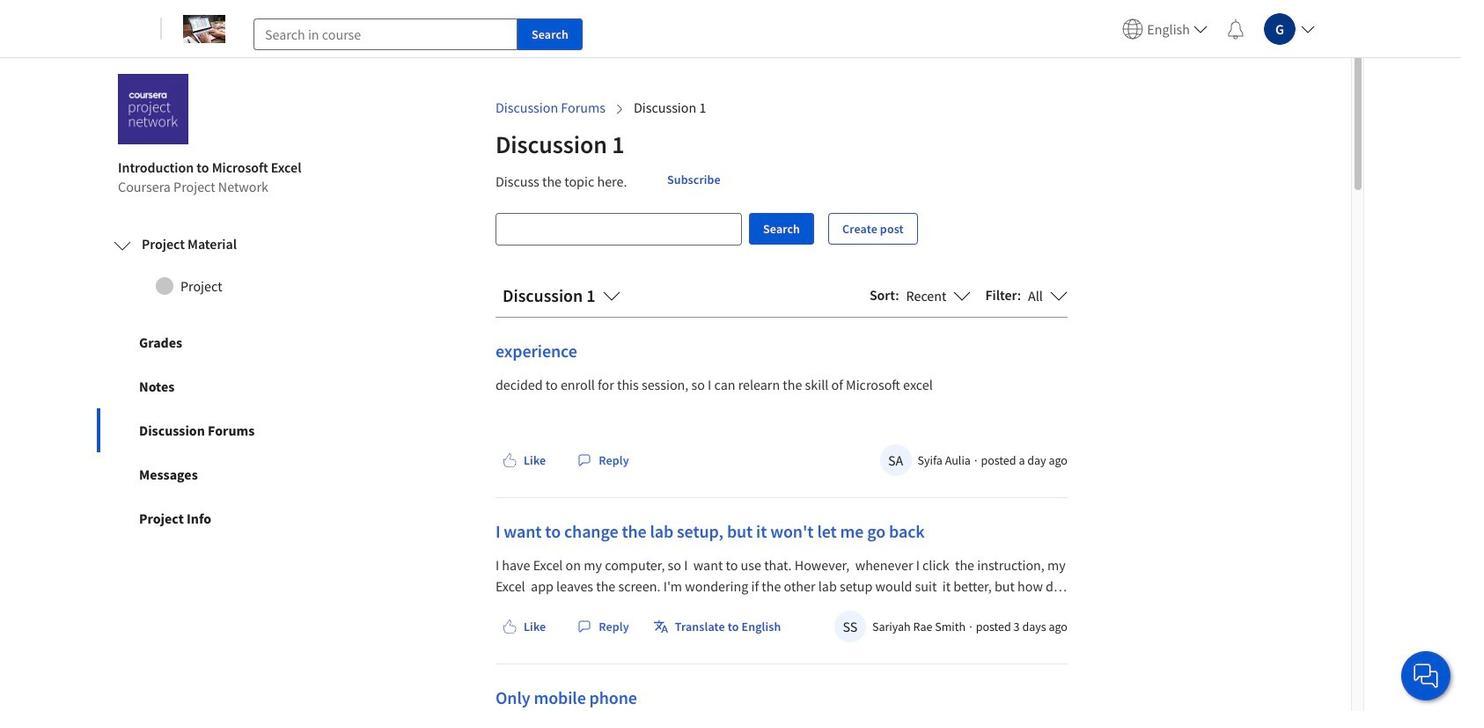 Task type: describe. For each thing, give the bounding box(es) containing it.
coursera project network image
[[118, 74, 188, 145]]

Search Input field
[[497, 214, 742, 245]]



Task type: vqa. For each thing, say whether or not it's contained in the screenshot.
the leftmost your
no



Task type: locate. For each thing, give the bounding box(es) containing it.
help center image
[[1416, 666, 1437, 687]]

Search in course text field
[[254, 18, 518, 50]]

name home page | coursera image
[[183, 15, 225, 43]]



